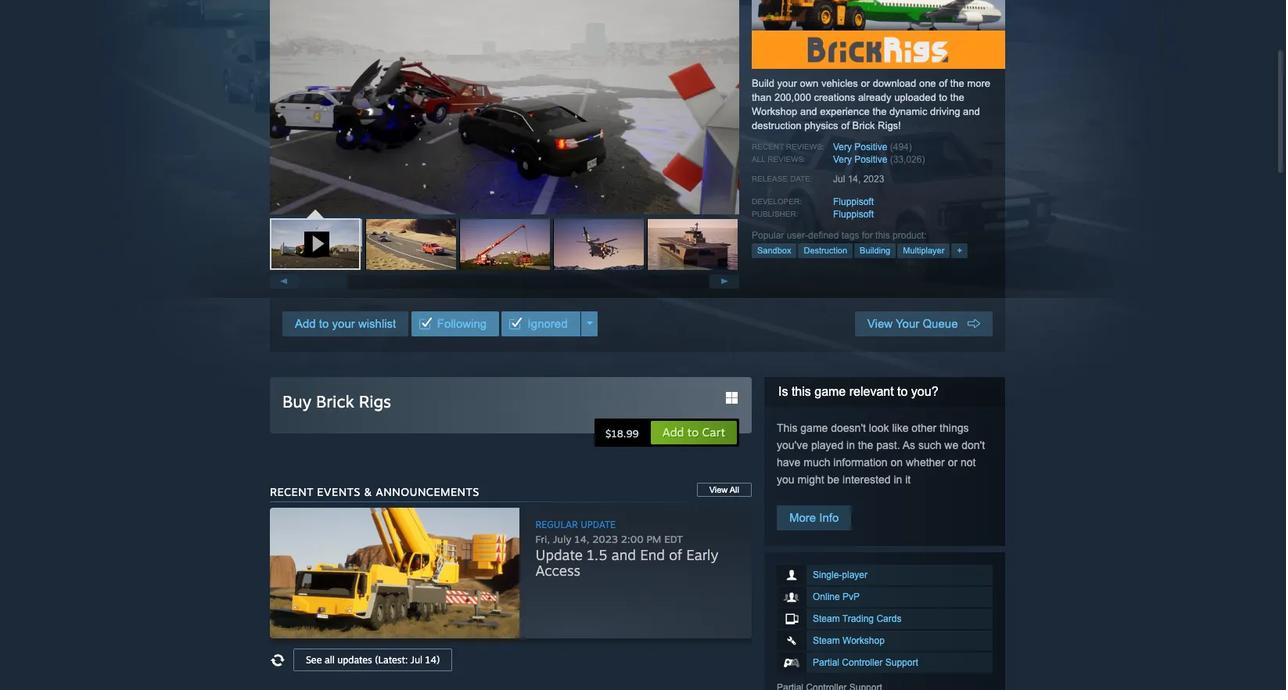 Task type: vqa. For each thing, say whether or not it's contained in the screenshot.
the topmost or
yes



Task type: locate. For each thing, give the bounding box(es) containing it.
publisher:
[[752, 210, 798, 218]]

0 horizontal spatial recent
[[270, 485, 314, 498]]

physics
[[804, 120, 838, 131]]

14,
[[848, 174, 861, 185], [574, 533, 589, 545]]

0 horizontal spatial 14,
[[574, 533, 589, 545]]

2023 up 1.5
[[592, 533, 618, 545]]

of right 'one'
[[939, 77, 948, 89]]

0 horizontal spatial 2023
[[592, 533, 618, 545]]

0 vertical spatial recent
[[752, 142, 784, 151]]

0 vertical spatial workshop
[[752, 106, 797, 117]]

update down july
[[536, 546, 583, 563]]

and down 2:00
[[612, 546, 636, 563]]

0 vertical spatial add
[[295, 317, 316, 330]]

be
[[827, 473, 840, 486]]

1 horizontal spatial all
[[752, 155, 766, 164]]

reviews: down physics
[[786, 142, 824, 151]]

2 steam from the top
[[813, 635, 840, 646]]

single-
[[813, 570, 842, 581]]

fluppisoft link down jul 14, 2023
[[833, 196, 874, 207]]

the up driving at the top right
[[950, 92, 965, 103]]

view left your on the right top of the page
[[868, 317, 893, 330]]

steam up partial
[[813, 635, 840, 646]]

and up physics
[[800, 106, 817, 117]]

(494)
[[890, 142, 912, 153]]

1 horizontal spatial brick
[[853, 120, 875, 131]]

or left not
[[948, 456, 958, 469]]

0 vertical spatial your
[[777, 77, 797, 89]]

update
[[581, 519, 616, 530], [536, 546, 583, 563]]

in
[[847, 439, 855, 451], [894, 473, 902, 486]]

tags
[[842, 230, 859, 241]]

more info link
[[777, 505, 852, 530]]

user-
[[787, 230, 808, 241]]

add left the cart
[[662, 425, 684, 440]]

1 positive from the top
[[855, 142, 888, 153]]

0 horizontal spatial view
[[709, 485, 728, 494]]

2 very from the top
[[833, 154, 852, 165]]

0 vertical spatial steam
[[813, 613, 840, 624]]

fluppisoft link up tags
[[833, 209, 874, 220]]

0 horizontal spatial add
[[295, 317, 316, 330]]

player
[[842, 570, 868, 581]]

0 horizontal spatial all
[[730, 485, 739, 494]]

regular update fri, july 14, 2023 2:00 pm edt update 1.5 and end of early access
[[536, 519, 718, 579]]

end
[[640, 546, 665, 563]]

1 vertical spatial of
[[841, 120, 850, 131]]

like
[[892, 422, 909, 434]]

destruction
[[752, 120, 802, 131]]

recent up all reviews: on the top right
[[752, 142, 784, 151]]

very for very positive (33,026)
[[833, 154, 852, 165]]

0 vertical spatial very
[[833, 142, 852, 153]]

recent for recent events & announcements
[[270, 485, 314, 498]]

to up driving at the top right
[[939, 92, 948, 103]]

0 vertical spatial this
[[876, 230, 890, 241]]

1 horizontal spatial 14,
[[848, 174, 861, 185]]

recent
[[752, 142, 784, 151], [270, 485, 314, 498]]

1 horizontal spatial view
[[868, 317, 893, 330]]

0 vertical spatial reviews:
[[786, 142, 824, 151]]

brick inside the build your own vehicles or download one of the more than 200,000 creations already uploaded to the workshop and experience the dynamic driving and destruction physics of brick rigs!
[[853, 120, 875, 131]]

0 horizontal spatial in
[[847, 439, 855, 451]]

whether
[[906, 456, 945, 469]]

0 vertical spatial brick
[[853, 120, 875, 131]]

1 horizontal spatial your
[[777, 77, 797, 89]]

past.
[[876, 439, 900, 451]]

1 vertical spatial 2023
[[592, 533, 618, 545]]

2 fluppisoft from the top
[[833, 209, 874, 220]]

game up played
[[801, 422, 828, 434]]

steam inside steam workshop link
[[813, 635, 840, 646]]

to inside the build your own vehicles or download one of the more than 200,000 creations already uploaded to the workshop and experience the dynamic driving and destruction physics of brick rigs!
[[939, 92, 948, 103]]

view down the cart
[[709, 485, 728, 494]]

very up jul 14, 2023
[[833, 154, 852, 165]]

add inside add to cart link
[[662, 425, 684, 440]]

1 fluppisoft link from the top
[[833, 196, 874, 207]]

sandbox
[[757, 246, 791, 255]]

0 vertical spatial positive
[[855, 142, 888, 153]]

this right for
[[876, 230, 890, 241]]

and
[[800, 106, 817, 117], [963, 106, 980, 117], [612, 546, 636, 563]]

all left you
[[730, 485, 739, 494]]

to left wishlist
[[319, 317, 329, 330]]

your left wishlist
[[332, 317, 355, 330]]

rigs!
[[878, 120, 901, 131]]

fluppisoft link for publisher:
[[833, 209, 874, 220]]

0 vertical spatial 14,
[[848, 174, 861, 185]]

we
[[945, 439, 959, 451]]

view your queue
[[868, 317, 968, 330]]

your up 200,000
[[777, 77, 797, 89]]

1 horizontal spatial of
[[841, 120, 850, 131]]

1 vertical spatial 14,
[[574, 533, 589, 545]]

building
[[860, 246, 891, 255]]

workshop
[[752, 106, 797, 117], [843, 635, 885, 646]]

fluppisoft for developer:
[[833, 196, 874, 207]]

positive up very positive (33,026) in the top of the page
[[855, 142, 888, 153]]

your
[[896, 317, 920, 330]]

14, inside regular update fri, july 14, 2023 2:00 pm edt update 1.5 and end of early access
[[574, 533, 589, 545]]

0 vertical spatial update
[[581, 519, 616, 530]]

1 horizontal spatial or
[[948, 456, 958, 469]]

0 horizontal spatial brick
[[316, 391, 354, 412]]

1 very from the top
[[833, 142, 852, 153]]

very for very positive (494)
[[833, 142, 852, 153]]

steam workshop link
[[777, 631, 993, 651]]

1 vertical spatial or
[[948, 456, 958, 469]]

1 vertical spatial view
[[709, 485, 728, 494]]

1 vertical spatial in
[[894, 473, 902, 486]]

buy
[[282, 391, 311, 412]]

driving
[[930, 106, 960, 117]]

1 fluppisoft from the top
[[833, 196, 874, 207]]

0 vertical spatial in
[[847, 439, 855, 451]]

0 vertical spatial view
[[868, 317, 893, 330]]

such
[[918, 439, 942, 451]]

of down edt
[[669, 546, 682, 563]]

1 vertical spatial fluppisoft link
[[833, 209, 874, 220]]

own
[[800, 77, 819, 89]]

0 vertical spatial of
[[939, 77, 948, 89]]

your
[[777, 77, 797, 89], [332, 317, 355, 330]]

1 vertical spatial game
[[801, 422, 828, 434]]

1 vertical spatial reviews:
[[768, 155, 806, 164]]

0 horizontal spatial jul
[[411, 654, 423, 666]]

update up 1.5
[[581, 519, 616, 530]]

1 vertical spatial steam
[[813, 635, 840, 646]]

14, right july
[[574, 533, 589, 545]]

look
[[869, 422, 889, 434]]

add to cart
[[662, 425, 725, 440]]

1 horizontal spatial this
[[876, 230, 890, 241]]

reviews: down recent reviews:
[[768, 155, 806, 164]]

1 steam from the top
[[813, 613, 840, 624]]

pm
[[647, 533, 661, 545]]

brick up very positive (494)
[[853, 120, 875, 131]]

0 vertical spatial fluppisoft link
[[833, 196, 874, 207]]

this
[[876, 230, 890, 241], [792, 385, 811, 398]]

1 horizontal spatial add
[[662, 425, 684, 440]]

1 vertical spatial workshop
[[843, 635, 885, 646]]

or inside the build your own vehicles or download one of the more than 200,000 creations already uploaded to the workshop and experience the dynamic driving and destruction physics of brick rigs!
[[861, 77, 870, 89]]

1 vertical spatial fluppisoft
[[833, 209, 874, 220]]

fri,
[[536, 533, 550, 545]]

game up doesn't
[[815, 385, 846, 398]]

all up release
[[752, 155, 766, 164]]

2 positive from the top
[[855, 154, 888, 165]]

1 horizontal spatial and
[[800, 106, 817, 117]]

all
[[325, 654, 335, 666]]

2 vertical spatial of
[[669, 546, 682, 563]]

0 horizontal spatial this
[[792, 385, 811, 398]]

positive down very positive (494)
[[855, 154, 888, 165]]

or
[[861, 77, 870, 89], [948, 456, 958, 469]]

in left it
[[894, 473, 902, 486]]

build your own vehicles or download one of the more than 200,000 creations already uploaded to the workshop and experience the dynamic driving and destruction physics of brick rigs!
[[752, 77, 990, 131]]

uploaded
[[894, 92, 936, 103]]

this right is
[[792, 385, 811, 398]]

jul 14, 2023
[[833, 174, 884, 185]]

1 horizontal spatial 2023
[[864, 174, 884, 185]]

recent left events
[[270, 485, 314, 498]]

reviews: for very positive (33,026)
[[768, 155, 806, 164]]

ignored
[[525, 317, 568, 330]]

of down experience
[[841, 120, 850, 131]]

1 horizontal spatial jul
[[833, 174, 845, 185]]

positive for (33,026)
[[855, 154, 888, 165]]

for
[[862, 230, 873, 241]]

0 horizontal spatial of
[[669, 546, 682, 563]]

steam for steam trading cards
[[813, 613, 840, 624]]

1 vertical spatial jul
[[411, 654, 423, 666]]

you
[[777, 473, 795, 486]]

2 horizontal spatial of
[[939, 77, 948, 89]]

game inside this game doesn't look like other things you've played in the past. as such we don't have much information on whether or not you might be interested in it
[[801, 422, 828, 434]]

release
[[752, 174, 788, 183]]

1 horizontal spatial recent
[[752, 142, 784, 151]]

jul right date:
[[833, 174, 845, 185]]

more info
[[789, 511, 839, 524]]

fluppisoft
[[833, 196, 874, 207], [833, 209, 874, 220]]

0 vertical spatial game
[[815, 385, 846, 398]]

14, down very positive (33,026) in the top of the page
[[848, 174, 861, 185]]

1 vertical spatial recent
[[270, 485, 314, 498]]

0 horizontal spatial or
[[861, 77, 870, 89]]

200,000
[[774, 92, 811, 103]]

and right driving at the top right
[[963, 106, 980, 117]]

2 fluppisoft link from the top
[[833, 209, 874, 220]]

already
[[858, 92, 892, 103]]

2023 down very positive (33,026) in the top of the page
[[864, 174, 884, 185]]

1 vertical spatial brick
[[316, 391, 354, 412]]

14)
[[425, 654, 440, 666]]

1 vertical spatial your
[[332, 317, 355, 330]]

to left the "you?"
[[897, 385, 908, 398]]

the
[[950, 77, 964, 89], [950, 92, 965, 103], [873, 106, 887, 117], [858, 439, 873, 451]]

or up already
[[861, 77, 870, 89]]

the up information
[[858, 439, 873, 451]]

download
[[873, 77, 916, 89]]

1 vertical spatial very
[[833, 154, 852, 165]]

not
[[961, 456, 976, 469]]

brick right buy
[[316, 391, 354, 412]]

game
[[815, 385, 846, 398], [801, 422, 828, 434]]

edt
[[664, 533, 683, 545]]

0 horizontal spatial workshop
[[752, 106, 797, 117]]

build
[[752, 77, 775, 89]]

in down doesn't
[[847, 439, 855, 451]]

very down physics
[[833, 142, 852, 153]]

view for view your queue
[[868, 317, 893, 330]]

workshop up the controller
[[843, 635, 885, 646]]

doesn't
[[831, 422, 866, 434]]

0 vertical spatial or
[[861, 77, 870, 89]]

to
[[939, 92, 948, 103], [319, 317, 329, 330], [897, 385, 908, 398], [688, 425, 699, 440]]

jul left 14)
[[411, 654, 423, 666]]

more
[[967, 77, 990, 89]]

fluppisoft down jul 14, 2023
[[833, 196, 874, 207]]

dynamic
[[890, 106, 928, 117]]

add left wishlist
[[295, 317, 316, 330]]

of
[[939, 77, 948, 89], [841, 120, 850, 131], [669, 546, 682, 563]]

as
[[903, 439, 915, 451]]

0 horizontal spatial and
[[612, 546, 636, 563]]

controller
[[842, 657, 883, 668]]

0 vertical spatial jul
[[833, 174, 845, 185]]

1 vertical spatial add
[[662, 425, 684, 440]]

0 vertical spatial fluppisoft
[[833, 196, 874, 207]]

1 vertical spatial positive
[[855, 154, 888, 165]]

release date:
[[752, 174, 813, 183]]

steam down online
[[813, 613, 840, 624]]

steam inside steam trading cards link
[[813, 613, 840, 624]]

workshop up 'destruction'
[[752, 106, 797, 117]]

fluppisoft up tags
[[833, 209, 874, 220]]

add inside add to your wishlist link
[[295, 317, 316, 330]]



Task type: describe. For each thing, give the bounding box(es) containing it.
events
[[317, 485, 360, 498]]

the inside this game doesn't look like other things you've played in the past. as such we don't have much information on whether or not you might be interested in it
[[858, 439, 873, 451]]

0 vertical spatial 2023
[[864, 174, 884, 185]]

access
[[536, 562, 580, 579]]

destruction
[[804, 246, 847, 255]]

fluppisoft link for developer:
[[833, 196, 874, 207]]

this
[[777, 422, 798, 434]]

experience
[[820, 106, 870, 117]]

popular user-defined tags for this product:
[[752, 230, 927, 241]]

is
[[778, 385, 788, 398]]

partial controller support
[[813, 657, 918, 668]]

recent for recent reviews:
[[752, 142, 784, 151]]

multiplayer link
[[898, 243, 950, 258]]

1 horizontal spatial in
[[894, 473, 902, 486]]

info
[[819, 511, 839, 524]]

creations
[[814, 92, 855, 103]]

fluppisoft for publisher:
[[833, 209, 874, 220]]

workshop inside the build your own vehicles or download one of the more than 200,000 creations already uploaded to the workshop and experience the dynamic driving and destruction physics of brick rigs!
[[752, 106, 797, 117]]

the down already
[[873, 106, 887, 117]]

add to your wishlist link
[[282, 311, 409, 336]]

things
[[940, 422, 969, 434]]

product:
[[893, 230, 927, 241]]

recent events & announcements
[[270, 485, 479, 498]]

add to your wishlist
[[295, 317, 396, 330]]

multiplayer
[[903, 246, 945, 255]]

than
[[752, 92, 772, 103]]

to left the cart
[[688, 425, 699, 440]]

2 horizontal spatial and
[[963, 106, 980, 117]]

it
[[905, 473, 911, 486]]

1 horizontal spatial workshop
[[843, 635, 885, 646]]

or inside this game doesn't look like other things you've played in the past. as such we don't have much information on whether or not you might be interested in it
[[948, 456, 958, 469]]

(33,026)
[[890, 154, 925, 165]]

online pvp
[[813, 591, 860, 602]]

add for add to cart
[[662, 425, 684, 440]]

single-player link
[[777, 565, 993, 585]]

(latest:
[[375, 654, 408, 666]]

see
[[306, 654, 322, 666]]

add for add to your wishlist
[[295, 317, 316, 330]]

don't
[[962, 439, 985, 451]]

view your queue link
[[855, 311, 993, 336]]

interested
[[843, 473, 891, 486]]

partial controller support link
[[777, 653, 993, 673]]

developer:
[[752, 197, 802, 206]]

this game doesn't look like other things you've played in the past. as such we don't have much information on whether or not you might be interested in it
[[777, 422, 985, 486]]

steam for steam workshop
[[813, 635, 840, 646]]

buy brick rigs
[[282, 391, 391, 412]]

of inside regular update fri, july 14, 2023 2:00 pm edt update 1.5 and end of early access
[[669, 546, 682, 563]]

queue
[[923, 317, 958, 330]]

the left more
[[950, 77, 964, 89]]

single-player
[[813, 570, 868, 581]]

date:
[[790, 174, 813, 183]]

your inside the build your own vehicles or download one of the more than 200,000 creations already uploaded to the workshop and experience the dynamic driving and destruction physics of brick rigs!
[[777, 77, 797, 89]]

on
[[891, 456, 903, 469]]

add to cart link
[[650, 420, 738, 445]]

played
[[811, 439, 844, 451]]

1 vertical spatial all
[[730, 485, 739, 494]]

steam trading cards link
[[777, 609, 993, 629]]

very positive (494)
[[833, 142, 912, 153]]

0 horizontal spatial your
[[332, 317, 355, 330]]

have
[[777, 456, 801, 469]]

see all updates (latest: jul 14)
[[306, 654, 440, 666]]

view for view all
[[709, 485, 728, 494]]

vehicles
[[821, 77, 858, 89]]

support
[[885, 657, 918, 668]]

one
[[919, 77, 936, 89]]

online pvp link
[[777, 587, 993, 607]]

view all
[[709, 485, 739, 494]]

and inside regular update fri, july 14, 2023 2:00 pm edt update 1.5 and end of early access
[[612, 546, 636, 563]]

following
[[434, 317, 487, 330]]

0 vertical spatial all
[[752, 155, 766, 164]]

you?
[[911, 385, 939, 398]]

view all link
[[697, 483, 752, 497]]

recent reviews:
[[752, 142, 824, 151]]

1 vertical spatial this
[[792, 385, 811, 398]]

relevant
[[849, 385, 894, 398]]

information
[[834, 456, 888, 469]]

+
[[957, 246, 962, 255]]

july
[[553, 533, 571, 545]]

is this game relevant to you?
[[778, 385, 939, 398]]

wishlist
[[358, 317, 396, 330]]

destruction link
[[798, 243, 853, 258]]

cards
[[877, 613, 902, 624]]

cart
[[702, 425, 725, 440]]

steam trading cards
[[813, 613, 902, 624]]

building link
[[854, 243, 896, 258]]

2023 inside regular update fri, july 14, 2023 2:00 pm edt update 1.5 and end of early access
[[592, 533, 618, 545]]

positive for (494)
[[855, 142, 888, 153]]

pvp
[[843, 591, 860, 602]]

early
[[686, 546, 718, 563]]

reviews: for very positive (494)
[[786, 142, 824, 151]]

online
[[813, 591, 840, 602]]

&
[[364, 485, 372, 498]]

very positive (33,026)
[[833, 154, 925, 165]]

1 vertical spatial update
[[536, 546, 583, 563]]

updates
[[337, 654, 372, 666]]



